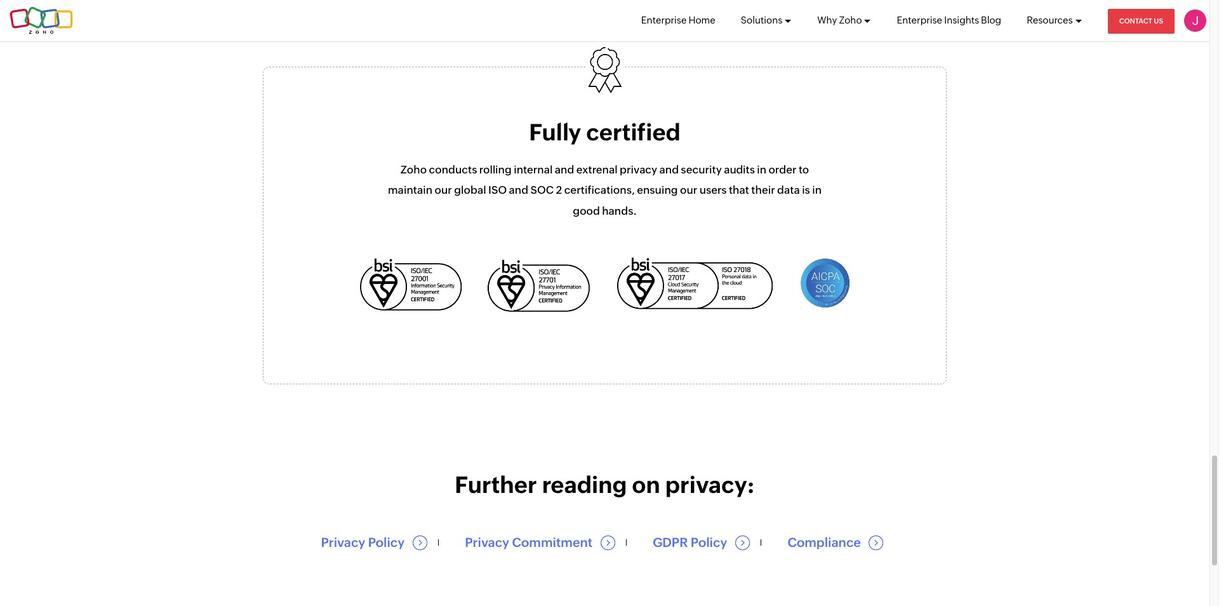 Task type: locate. For each thing, give the bounding box(es) containing it.
zoho right why
[[840, 15, 862, 25]]

0 horizontal spatial zoho
[[401, 163, 427, 176]]

1 horizontal spatial enterprise
[[897, 15, 943, 25]]

policy
[[368, 535, 405, 549], [691, 535, 728, 549]]

enterprise
[[642, 15, 687, 25], [897, 15, 943, 25]]

2 policy from the left
[[691, 535, 728, 549]]

privacy
[[321, 535, 366, 549], [465, 535, 510, 549]]

enterprise left insights
[[897, 15, 943, 25]]

our
[[435, 184, 452, 196], [680, 184, 698, 196]]

fully certified
[[529, 119, 681, 145]]

0 horizontal spatial and
[[509, 184, 529, 196]]

policy for gdpr
[[691, 535, 728, 549]]

certified
[[587, 119, 681, 145]]

privacy
[[620, 163, 658, 176]]

order
[[769, 163, 797, 176]]

0 horizontal spatial privacy
[[321, 535, 366, 549]]

enterprise left "home" at the right top of page
[[642, 15, 687, 25]]

1 privacy from the left
[[321, 535, 366, 549]]

zoho conducts rolling internal and extrenal privacy and security audits in order to maintain our global iso and soc 2 certifications, ensuing our users that their data is in good hands.
[[388, 163, 822, 217]]

0 vertical spatial zoho
[[840, 15, 862, 25]]

1 horizontal spatial privacy
[[465, 535, 510, 549]]

enterprise home
[[642, 15, 716, 25]]

and
[[555, 163, 575, 176], [660, 163, 679, 176], [509, 184, 529, 196]]

our down conducts
[[435, 184, 452, 196]]

that
[[729, 184, 750, 196]]

0 horizontal spatial in
[[757, 163, 767, 176]]

ensuing
[[637, 184, 678, 196]]

compliance link
[[788, 535, 867, 549]]

0 horizontal spatial enterprise
[[642, 15, 687, 25]]

2 enterprise from the left
[[897, 15, 943, 25]]

users
[[700, 184, 727, 196]]

zoho
[[840, 15, 862, 25], [401, 163, 427, 176]]

1 enterprise from the left
[[642, 15, 687, 25]]

zoho up maintain
[[401, 163, 427, 176]]

insights
[[945, 15, 980, 25]]

contact
[[1120, 17, 1153, 25]]

gdpr policy
[[653, 535, 731, 549]]

1 horizontal spatial policy
[[691, 535, 728, 549]]

enterprise for enterprise insights blog
[[897, 15, 943, 25]]

2
[[556, 184, 563, 196]]

commitment
[[512, 535, 593, 549]]

and right "iso"
[[509, 184, 529, 196]]

privacy policy
[[321, 535, 408, 549]]

1 horizontal spatial our
[[680, 184, 698, 196]]

and up "2"
[[555, 163, 575, 176]]

contact us
[[1120, 17, 1164, 25]]

1 policy from the left
[[368, 535, 405, 549]]

1 horizontal spatial and
[[555, 163, 575, 176]]

in right is
[[813, 184, 822, 196]]

us
[[1155, 17, 1164, 25]]

1 vertical spatial in
[[813, 184, 822, 196]]

in
[[757, 163, 767, 176], [813, 184, 822, 196]]

further
[[455, 472, 537, 498]]

good
[[573, 204, 600, 217]]

2 privacy from the left
[[465, 535, 510, 549]]

privacy for privacy commitment
[[465, 535, 510, 549]]

privacy for privacy policy
[[321, 535, 366, 549]]

our down the security at right
[[680, 184, 698, 196]]

0 horizontal spatial policy
[[368, 535, 405, 549]]

1 vertical spatial zoho
[[401, 163, 427, 176]]

to
[[799, 163, 810, 176]]

zoho inside zoho conducts rolling internal and extrenal privacy and security audits in order to maintain our global iso and soc 2 certifications, ensuing our users that their data is in good hands.
[[401, 163, 427, 176]]

resources
[[1027, 15, 1074, 25]]

1 horizontal spatial zoho
[[840, 15, 862, 25]]

policy for privacy
[[368, 535, 405, 549]]

in up their at the right top of page
[[757, 163, 767, 176]]

fully
[[529, 119, 582, 145]]

0 horizontal spatial our
[[435, 184, 452, 196]]

enterprise insights blog
[[897, 15, 1002, 25]]

maintain
[[388, 184, 433, 196]]

and up ensuing
[[660, 163, 679, 176]]

enterprise for enterprise home
[[642, 15, 687, 25]]

1 horizontal spatial in
[[813, 184, 822, 196]]

extrenal
[[577, 163, 618, 176]]

contact us link
[[1108, 9, 1175, 34]]

why zoho
[[818, 15, 862, 25]]

rolling
[[480, 163, 512, 176]]



Task type: vqa. For each thing, say whether or not it's contained in the screenshot.
CRM home banner IMAGE on the right
no



Task type: describe. For each thing, give the bounding box(es) containing it.
2 horizontal spatial and
[[660, 163, 679, 176]]

privacy commitment
[[465, 535, 596, 549]]

certifications,
[[565, 184, 635, 196]]

solutions
[[741, 15, 783, 25]]

conducts
[[429, 163, 477, 176]]

privacy commitment link
[[465, 535, 598, 549]]

soc
[[531, 184, 554, 196]]

data
[[778, 184, 800, 196]]

iso
[[489, 184, 507, 196]]

privacy policy link
[[321, 535, 410, 549]]

hands.
[[602, 204, 637, 217]]

security
[[681, 163, 722, 176]]

enterprise home link
[[642, 0, 716, 41]]

blog
[[982, 15, 1002, 25]]

global
[[454, 184, 487, 196]]

gdpr policy link
[[653, 535, 733, 549]]

2 our from the left
[[680, 184, 698, 196]]

further reading on privacy:
[[455, 472, 755, 498]]

home
[[689, 15, 716, 25]]

internal
[[514, 163, 553, 176]]

james peterson image
[[1185, 10, 1207, 32]]

zoho enterprise logo image
[[10, 7, 73, 35]]

gdpr
[[653, 535, 688, 549]]

reading
[[542, 472, 627, 498]]

why
[[818, 15, 838, 25]]

on
[[632, 472, 661, 498]]

privacy:
[[666, 472, 755, 498]]

their
[[752, 184, 776, 196]]

enterprise insights blog link
[[897, 0, 1002, 41]]

audits
[[724, 163, 755, 176]]

is
[[803, 184, 811, 196]]

0 vertical spatial in
[[757, 163, 767, 176]]

compliance
[[788, 535, 864, 549]]

1 our from the left
[[435, 184, 452, 196]]



